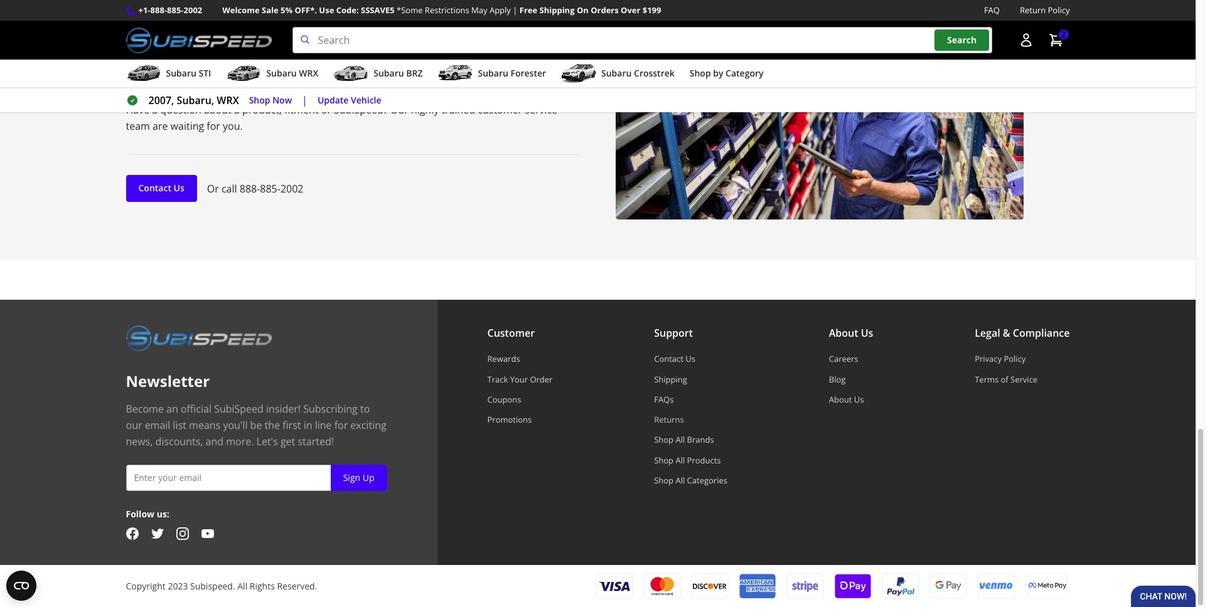 Task type: describe. For each thing, give the bounding box(es) containing it.
become
[[126, 403, 164, 416]]

become an official subispeed insider! subscribing to our email list means you'll be the first in line for exciting news, discounts, and more. let's get started!
[[126, 403, 387, 449]]

or
[[321, 103, 331, 117]]

faqs
[[654, 394, 674, 405]]

track
[[487, 374, 508, 385]]

category
[[726, 67, 764, 79]]

search input field
[[292, 27, 992, 53]]

subaru brz button
[[334, 62, 423, 87]]

sti
[[199, 67, 211, 79]]

use
[[319, 4, 334, 16]]

first
[[283, 419, 301, 433]]

+1-
[[138, 4, 150, 16]]

copyright
[[126, 580, 166, 592]]

terms of service link
[[975, 374, 1070, 385]]

call
[[222, 182, 237, 196]]

subaru brz
[[374, 67, 423, 79]]

a for question
[[152, 103, 158, 117]]

subaru for subaru brz
[[374, 67, 404, 79]]

subaru crosstrek
[[601, 67, 675, 79]]

shop for shop by category
[[690, 67, 711, 79]]

shop for shop all brands
[[654, 435, 674, 446]]

amex image
[[739, 573, 776, 600]]

team inside the 'have a question? our team is happy to assist you'
[[159, 64, 200, 85]]

order
[[530, 374, 553, 385]]

subaru for subaru forester
[[478, 67, 508, 79]]

shop by category button
[[690, 62, 764, 87]]

search button
[[935, 30, 990, 51]]

subispeed
[[214, 403, 264, 416]]

the
[[265, 419, 280, 433]]

are
[[153, 119, 168, 133]]

shop now link
[[249, 93, 292, 108]]

+1-888-885-2002
[[138, 4, 202, 16]]

get
[[281, 435, 295, 449]]

discover image
[[691, 573, 729, 600]]

faq link
[[984, 4, 1000, 17]]

2 horizontal spatial a
[[234, 103, 240, 117]]

0 vertical spatial contact
[[138, 182, 171, 194]]

a for question?
[[169, 40, 179, 60]]

us up careers link
[[861, 327, 873, 340]]

all for products
[[676, 455, 685, 466]]

shop for shop all products
[[654, 455, 674, 466]]

discounts,
[[155, 435, 203, 449]]

0 horizontal spatial contact us link
[[126, 175, 197, 202]]

*some
[[397, 4, 423, 16]]

1 about from the top
[[829, 327, 859, 340]]

promotions link
[[487, 414, 553, 426]]

button image
[[1019, 33, 1034, 48]]

update
[[318, 94, 349, 106]]

subaru wrx button
[[226, 62, 318, 87]]

or call 888-885-2002
[[207, 182, 304, 196]]

blog
[[829, 374, 846, 385]]

*some restrictions may apply | free shipping on orders over $199
[[397, 4, 661, 16]]

open widget image
[[6, 571, 36, 601]]

a close up shot of a person stocking a warehouse shelf image
[[616, 20, 1024, 220]]

subaru forester button
[[438, 62, 546, 87]]

returns
[[654, 414, 684, 426]]

let's
[[257, 435, 278, 449]]

blog link
[[829, 374, 873, 385]]

all left rights on the bottom of page
[[237, 580, 247, 592]]

youtube logo image
[[201, 528, 214, 540]]

for for have a question?
[[207, 119, 220, 133]]

our
[[126, 419, 142, 433]]

2007,
[[148, 94, 174, 107]]

in
[[304, 419, 312, 433]]

1 horizontal spatial contact
[[654, 354, 684, 365]]

code:
[[336, 4, 359, 16]]

rights
[[250, 580, 275, 592]]

exciting
[[351, 419, 387, 433]]

follow us:
[[126, 509, 169, 521]]

legal
[[975, 327, 1001, 340]]

to inside become an official subispeed insider! subscribing to our email list means you'll be the first in line for exciting news, discounts, and more. let's get started!
[[360, 403, 370, 416]]

2007, subaru, wrx
[[148, 94, 239, 107]]

coupons link
[[487, 394, 553, 405]]

sign
[[343, 472, 360, 484]]

metapay image
[[1029, 583, 1066, 590]]

your
[[510, 374, 528, 385]]

brz
[[406, 67, 423, 79]]

1 subispeed logo image from the top
[[126, 27, 272, 53]]

welcome
[[222, 4, 260, 16]]

a subaru crosstrek thumbnail image image
[[561, 64, 596, 83]]

terms of service
[[975, 374, 1038, 385]]

shop all categories
[[654, 475, 728, 486]]

1 horizontal spatial 888-
[[240, 182, 260, 196]]

subaru sti button
[[126, 62, 211, 87]]

have a question? our team is happy to assist you
[[126, 40, 370, 85]]

by
[[713, 67, 723, 79]]

return policy link
[[1020, 4, 1070, 17]]

2
[[1061, 28, 1066, 40]]

twitter logo image
[[151, 528, 164, 540]]

1 horizontal spatial contact us
[[654, 354, 696, 365]]

subscribing
[[303, 403, 358, 416]]

assist
[[293, 64, 337, 85]]

have for have a question about a product, fitment or subispeed? our highly trained customer service team are waiting for you.
[[126, 103, 150, 117]]

shop for shop now
[[249, 94, 270, 106]]

sale
[[262, 4, 279, 16]]

0 vertical spatial contact us
[[138, 182, 184, 194]]

wrx inside dropdown button
[[299, 67, 318, 79]]

2 subispeed logo image from the top
[[126, 325, 272, 352]]

1 vertical spatial |
[[302, 94, 308, 107]]

our inside have a question about a product, fitment or subispeed? our highly trained customer service team are waiting for you.
[[390, 103, 408, 117]]

careers
[[829, 354, 859, 365]]

+1-888-885-2002 link
[[138, 4, 202, 17]]

team inside have a question about a product, fitment or subispeed? our highly trained customer service team are waiting for you.
[[126, 119, 150, 133]]

shop all products link
[[654, 455, 728, 466]]

now
[[273, 94, 292, 106]]

copyright 2023 subispeed. all rights reserved.
[[126, 580, 317, 592]]

5%
[[281, 4, 293, 16]]

update vehicle button
[[318, 93, 381, 108]]

forester
[[511, 67, 546, 79]]

1 about us from the top
[[829, 327, 873, 340]]

2 about from the top
[[829, 394, 852, 405]]

us:
[[157, 509, 169, 521]]

an
[[166, 403, 178, 416]]

shoppay image
[[834, 573, 872, 600]]

instagram logo image
[[176, 528, 189, 540]]

service
[[1011, 374, 1038, 385]]

shop all products
[[654, 455, 721, 466]]

all for brands
[[676, 435, 685, 446]]

or
[[207, 182, 219, 196]]

question
[[160, 103, 201, 117]]

a subaru wrx thumbnail image image
[[226, 64, 261, 83]]



Task type: vqa. For each thing, say whether or not it's contained in the screenshot.
FAQ
yes



Task type: locate. For each thing, give the bounding box(es) containing it.
|
[[513, 4, 518, 16], [302, 94, 308, 107]]

subaru inside "dropdown button"
[[478, 67, 508, 79]]

terms
[[975, 374, 999, 385]]

shop down 'shop all products'
[[654, 475, 674, 486]]

may
[[472, 4, 488, 16]]

subaru left brz
[[374, 67, 404, 79]]

shipping
[[540, 4, 575, 16], [654, 374, 687, 385]]

us down blog link
[[854, 394, 864, 405]]

885- inside 'link'
[[167, 4, 184, 16]]

all down 'shop all products'
[[676, 475, 685, 486]]

1 horizontal spatial policy
[[1048, 4, 1070, 16]]

our left highly
[[390, 103, 408, 117]]

4 subaru from the left
[[478, 67, 508, 79]]

shop
[[690, 67, 711, 79], [249, 94, 270, 106], [654, 435, 674, 446], [654, 455, 674, 466], [654, 475, 674, 486]]

1 vertical spatial wrx
[[217, 94, 239, 107]]

1 vertical spatial 888-
[[240, 182, 260, 196]]

0 vertical spatial to
[[272, 64, 289, 85]]

search
[[947, 34, 977, 46]]

0 horizontal spatial for
[[207, 119, 220, 133]]

0 vertical spatial team
[[159, 64, 200, 85]]

subaru for subaru sti
[[166, 67, 196, 79]]

wrx up update at the top left of the page
[[299, 67, 318, 79]]

1 vertical spatial 885-
[[260, 182, 281, 196]]

policy for privacy policy
[[1004, 354, 1026, 365]]

subaru up now
[[266, 67, 297, 79]]

1 vertical spatial contact us
[[654, 354, 696, 365]]

shop all brands link
[[654, 435, 728, 446]]

contact us link left or
[[126, 175, 197, 202]]

shipping link
[[654, 374, 728, 385]]

policy for return policy
[[1048, 4, 1070, 16]]

to up now
[[272, 64, 289, 85]]

careers link
[[829, 354, 873, 365]]

a up subaru sti dropdown button
[[169, 40, 179, 60]]

1 horizontal spatial to
[[360, 403, 370, 416]]

shop by category
[[690, 67, 764, 79]]

0 horizontal spatial to
[[272, 64, 289, 85]]

venmo image
[[977, 573, 1015, 600]]

0 horizontal spatial contact us
[[138, 182, 184, 194]]

for
[[207, 119, 220, 133], [334, 419, 348, 433]]

subaru left crosstrek
[[601, 67, 632, 79]]

our inside the 'have a question? our team is happy to assist you'
[[126, 64, 155, 85]]

shop now
[[249, 94, 292, 106]]

update vehicle
[[318, 94, 381, 106]]

1 vertical spatial have
[[126, 103, 150, 117]]

about us link
[[829, 394, 873, 405]]

$199
[[643, 4, 661, 16]]

0 horizontal spatial policy
[[1004, 354, 1026, 365]]

contact us link
[[126, 175, 197, 202], [654, 354, 728, 365]]

subispeed.
[[190, 580, 235, 592]]

contact down support
[[654, 354, 684, 365]]

subispeed logo image
[[126, 27, 272, 53], [126, 325, 272, 352]]

2 about us from the top
[[829, 394, 864, 405]]

1 horizontal spatial wrx
[[299, 67, 318, 79]]

about up careers at the bottom of page
[[829, 327, 859, 340]]

885- right call
[[260, 182, 281, 196]]

have for have a question? our team is happy to assist you
[[126, 40, 165, 60]]

shop inside dropdown button
[[690, 67, 711, 79]]

have down a subaru sti thumbnail image
[[126, 103, 150, 117]]

1 horizontal spatial shipping
[[654, 374, 687, 385]]

about down blog
[[829, 394, 852, 405]]

our up 2007,
[[126, 64, 155, 85]]

insider!
[[266, 403, 301, 416]]

1 vertical spatial about us
[[829, 394, 864, 405]]

faqs link
[[654, 394, 728, 405]]

subaru for subaru crosstrek
[[601, 67, 632, 79]]

1 horizontal spatial 885-
[[260, 182, 281, 196]]

0 horizontal spatial |
[[302, 94, 308, 107]]

1 horizontal spatial for
[[334, 419, 348, 433]]

team left are
[[126, 119, 150, 133]]

reserved.
[[277, 580, 317, 592]]

track your order
[[487, 374, 553, 385]]

paypal image
[[882, 573, 919, 600]]

follow
[[126, 509, 154, 521]]

shop down returns
[[654, 435, 674, 446]]

contact us down support
[[654, 354, 696, 365]]

1 horizontal spatial |
[[513, 4, 518, 16]]

1 subaru from the left
[[166, 67, 196, 79]]

to inside the 'have a question? our team is happy to assist you'
[[272, 64, 289, 85]]

1 vertical spatial to
[[360, 403, 370, 416]]

facebook logo image
[[126, 528, 138, 540]]

5 subaru from the left
[[601, 67, 632, 79]]

customer
[[487, 327, 535, 340]]

subaru inside dropdown button
[[166, 67, 196, 79]]

shop down the shop all brands
[[654, 455, 674, 466]]

0 vertical spatial contact us link
[[126, 175, 197, 202]]

about
[[829, 327, 859, 340], [829, 394, 852, 405]]

waiting
[[171, 119, 204, 133]]

0 horizontal spatial shipping
[[540, 4, 575, 16]]

0 vertical spatial 885-
[[167, 4, 184, 16]]

0 horizontal spatial our
[[126, 64, 155, 85]]

| left free in the top left of the page
[[513, 4, 518, 16]]

policy up terms of service link
[[1004, 354, 1026, 365]]

shop left by
[[690, 67, 711, 79]]

0 vertical spatial our
[[126, 64, 155, 85]]

contact us link up shipping link
[[654, 354, 728, 365]]

0 horizontal spatial wrx
[[217, 94, 239, 107]]

1 vertical spatial contact
[[654, 354, 684, 365]]

888-
[[150, 4, 167, 16], [240, 182, 260, 196]]

all for categories
[[676, 475, 685, 486]]

visa image
[[595, 573, 633, 600]]

0 horizontal spatial 885-
[[167, 4, 184, 16]]

0 horizontal spatial 888-
[[150, 4, 167, 16]]

googlepay image
[[929, 573, 967, 600]]

have inside have a question about a product, fitment or subispeed? our highly trained customer service team are waiting for you.
[[126, 103, 150, 117]]

1 vertical spatial subispeed logo image
[[126, 325, 272, 352]]

0 vertical spatial 2002
[[184, 4, 202, 16]]

0 vertical spatial for
[[207, 119, 220, 133]]

team up 2007, subaru, wrx
[[159, 64, 200, 85]]

1 vertical spatial policy
[[1004, 354, 1026, 365]]

us left or
[[174, 182, 184, 194]]

1 vertical spatial 2002
[[281, 182, 304, 196]]

0 vertical spatial wrx
[[299, 67, 318, 79]]

subispeed?
[[334, 103, 388, 117]]

sign up
[[343, 472, 374, 484]]

all
[[676, 435, 685, 446], [676, 455, 685, 466], [676, 475, 685, 486], [237, 580, 247, 592]]

you.
[[223, 119, 243, 133]]

2002
[[184, 4, 202, 16], [281, 182, 304, 196]]

1 vertical spatial for
[[334, 419, 348, 433]]

0 horizontal spatial contact
[[138, 182, 171, 194]]

1 vertical spatial shipping
[[654, 374, 687, 385]]

apply
[[490, 4, 511, 16]]

a inside the 'have a question? our team is happy to assist you'
[[169, 40, 179, 60]]

a up are
[[152, 103, 158, 117]]

1 vertical spatial about
[[829, 394, 852, 405]]

free
[[520, 4, 537, 16]]

compliance
[[1013, 327, 1070, 340]]

0 vertical spatial about us
[[829, 327, 873, 340]]

up
[[363, 472, 374, 484]]

about us down blog link
[[829, 394, 864, 405]]

have up a subaru sti thumbnail image
[[126, 40, 165, 60]]

and
[[206, 435, 224, 449]]

track your order link
[[487, 374, 553, 385]]

rewards
[[487, 354, 520, 365]]

Enter your email text field
[[126, 465, 387, 492]]

email
[[145, 419, 170, 433]]

888- inside +1-888-885-2002 'link'
[[150, 4, 167, 16]]

for inside have a question about a product, fitment or subispeed? our highly trained customer service team are waiting for you.
[[207, 119, 220, 133]]

official
[[181, 403, 212, 416]]

contact left or
[[138, 182, 171, 194]]

have inside the 'have a question? our team is happy to assist you'
[[126, 40, 165, 60]]

shop all categories link
[[654, 475, 728, 486]]

shop for shop all categories
[[654, 475, 674, 486]]

1 horizontal spatial a
[[169, 40, 179, 60]]

for right line
[[334, 419, 348, 433]]

contact us left or
[[138, 182, 184, 194]]

2002 left welcome
[[184, 4, 202, 16]]

subispeed logo image up sti
[[126, 27, 272, 53]]

0 horizontal spatial a
[[152, 103, 158, 117]]

privacy
[[975, 354, 1002, 365]]

0 vertical spatial have
[[126, 40, 165, 60]]

subispeed logo image up the newsletter
[[126, 325, 272, 352]]

0 horizontal spatial 2002
[[184, 4, 202, 16]]

subaru,
[[177, 94, 214, 107]]

subaru left forester
[[478, 67, 508, 79]]

categories
[[687, 475, 728, 486]]

list
[[173, 419, 186, 433]]

wrx up you.
[[217, 94, 239, 107]]

1 vertical spatial our
[[390, 103, 408, 117]]

all left brands
[[676, 435, 685, 446]]

you'll
[[223, 419, 248, 433]]

for down about
[[207, 119, 220, 133]]

3 subaru from the left
[[374, 67, 404, 79]]

for inside become an official subispeed insider! subscribing to our email list means you'll be the first in line for exciting news, discounts, and more. let's get started!
[[334, 419, 348, 433]]

shipping left on
[[540, 4, 575, 16]]

legal & compliance
[[975, 327, 1070, 340]]

shop all brands
[[654, 435, 714, 446]]

2002 inside 'link'
[[184, 4, 202, 16]]

orders
[[591, 4, 619, 16]]

for for newsletter
[[334, 419, 348, 433]]

return policy
[[1020, 4, 1070, 16]]

subaru crosstrek button
[[561, 62, 675, 87]]

highly
[[411, 103, 439, 117]]

&
[[1003, 327, 1011, 340]]

885- right +1- at the left top of the page
[[167, 4, 184, 16]]

about us up careers link
[[829, 327, 873, 340]]

coupons
[[487, 394, 521, 405]]

| right now
[[302, 94, 308, 107]]

us up shipping link
[[686, 354, 696, 365]]

1 horizontal spatial contact us link
[[654, 354, 728, 365]]

privacy policy
[[975, 354, 1026, 365]]

0 vertical spatial policy
[[1048, 4, 1070, 16]]

0 vertical spatial about
[[829, 327, 859, 340]]

shop left now
[[249, 94, 270, 106]]

1 horizontal spatial our
[[390, 103, 408, 117]]

restrictions
[[425, 4, 469, 16]]

a up you.
[[234, 103, 240, 117]]

2 subaru from the left
[[266, 67, 297, 79]]

0 vertical spatial subispeed logo image
[[126, 27, 272, 53]]

2002 right call
[[281, 182, 304, 196]]

stripe image
[[786, 573, 824, 600]]

subaru left sti
[[166, 67, 196, 79]]

to up 'exciting'
[[360, 403, 370, 416]]

a subaru forester thumbnail image image
[[438, 64, 473, 83]]

2 button
[[1042, 28, 1070, 53]]

sssave5
[[361, 4, 395, 16]]

2023
[[168, 580, 188, 592]]

mastercard image
[[643, 573, 681, 600]]

subaru sti
[[166, 67, 211, 79]]

1 vertical spatial contact us link
[[654, 354, 728, 365]]

1 have from the top
[[126, 40, 165, 60]]

subaru for subaru wrx
[[266, 67, 297, 79]]

service
[[525, 103, 558, 117]]

trained
[[442, 103, 475, 117]]

us
[[174, 182, 184, 194], [861, 327, 873, 340], [686, 354, 696, 365], [854, 394, 864, 405]]

promotions
[[487, 414, 532, 426]]

support
[[654, 327, 693, 340]]

be
[[250, 419, 262, 433]]

1 vertical spatial team
[[126, 119, 150, 133]]

team
[[159, 64, 200, 85], [126, 119, 150, 133]]

1 horizontal spatial team
[[159, 64, 200, 85]]

shipping up faqs
[[654, 374, 687, 385]]

1 horizontal spatial 2002
[[281, 182, 304, 196]]

0 horizontal spatial team
[[126, 119, 150, 133]]

faq
[[984, 4, 1000, 16]]

privacy policy link
[[975, 354, 1070, 365]]

is
[[204, 64, 216, 85]]

all down the shop all brands
[[676, 455, 685, 466]]

2 have from the top
[[126, 103, 150, 117]]

product,
[[242, 103, 282, 117]]

a subaru brz thumbnail image image
[[334, 64, 369, 83]]

policy up 2
[[1048, 4, 1070, 16]]

0 vertical spatial |
[[513, 4, 518, 16]]

0 vertical spatial 888-
[[150, 4, 167, 16]]

0 vertical spatial shipping
[[540, 4, 575, 16]]

a subaru sti thumbnail image image
[[126, 64, 161, 83]]



